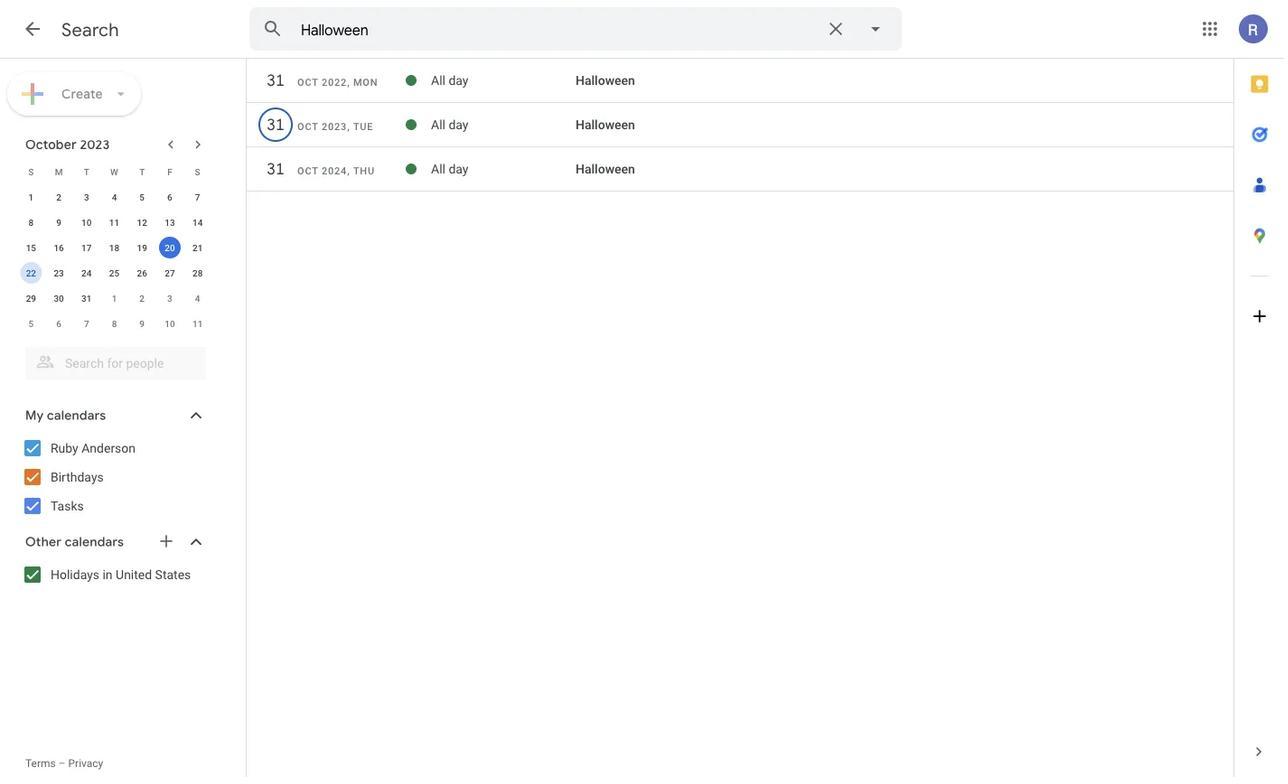 Task type: vqa. For each thing, say whether or not it's contained in the screenshot.
the middle 45
no



Task type: locate. For each thing, give the bounding box(es) containing it.
2 all day from the top
[[431, 117, 469, 132]]

t
[[84, 166, 89, 177], [139, 166, 145, 177]]

row down 25 element on the top of page
[[17, 286, 212, 311]]

11 for 11 element
[[109, 217, 119, 228]]

all day right 'tue' at left top
[[431, 117, 469, 132]]

oct for oct 2022
[[297, 77, 319, 88]]

0 horizontal spatial 8
[[28, 217, 34, 228]]

2 t from the left
[[139, 166, 145, 177]]

6
[[167, 192, 172, 202], [56, 318, 61, 329]]

25 element
[[103, 262, 125, 284]]

6 inside november 6 "element"
[[56, 318, 61, 329]]

8 inside 'november 8' element
[[112, 318, 117, 329]]

31 link left 2024
[[259, 153, 292, 185]]

2 up the november 9 "element"
[[140, 293, 145, 304]]

1 vertical spatial 8
[[112, 318, 117, 329]]

2 vertical spatial day
[[449, 162, 469, 176]]

2 vertical spatial 31 link
[[259, 153, 292, 185]]

3 , from the top
[[347, 165, 350, 177]]

2 vertical spatial all day
[[431, 162, 469, 176]]

search heading
[[61, 18, 119, 41]]

12 element
[[131, 212, 153, 233]]

1 halloween button from the top
[[576, 73, 635, 88]]

other calendars button
[[4, 528, 224, 557]]

1 vertical spatial 31 row
[[247, 108, 1234, 150]]

row group
[[17, 184, 212, 336]]

1 horizontal spatial 3
[[167, 293, 172, 304]]

15 element
[[20, 237, 42, 259]]

21
[[192, 242, 203, 253]]

row up 11 element
[[17, 159, 212, 184]]

14 element
[[187, 212, 208, 233]]

november 1 element
[[103, 287, 125, 309]]

2 vertical spatial all day cell
[[431, 155, 576, 183]]

privacy
[[68, 757, 103, 770]]

2024
[[322, 165, 347, 177]]

holidays in united states
[[51, 567, 191, 582]]

0 vertical spatial 2023
[[322, 121, 347, 132]]

november 8 element
[[103, 313, 125, 334]]

3 all day from the top
[[431, 162, 469, 176]]

1 vertical spatial calendars
[[65, 534, 124, 550]]

2
[[56, 192, 61, 202], [140, 293, 145, 304]]

3 31 link from the top
[[259, 153, 292, 185]]

3 up 10 element
[[84, 192, 89, 202]]

halloween for mon
[[576, 73, 635, 88]]

7 up 14 element
[[195, 192, 200, 202]]

row up 18 element
[[17, 210, 212, 235]]

1 31 row from the top
[[247, 64, 1234, 106]]

5 up 12 element
[[140, 192, 145, 202]]

22 element
[[20, 262, 42, 284]]

all right mon
[[431, 73, 446, 88]]

1 horizontal spatial 2023
[[322, 121, 347, 132]]

0 vertical spatial 10
[[81, 217, 92, 228]]

3 halloween button from the top
[[576, 162, 635, 176]]

3 oct from the top
[[297, 165, 319, 177]]

3
[[84, 192, 89, 202], [167, 293, 172, 304]]

t right the m
[[84, 166, 89, 177]]

9
[[56, 217, 61, 228], [140, 318, 145, 329]]

1 31 link from the top
[[259, 64, 292, 97]]

grid containing 31
[[247, 59, 1234, 194]]

3 all day cell from the top
[[431, 155, 576, 183]]

1 horizontal spatial 10
[[165, 318, 175, 329]]

, left thu
[[347, 165, 350, 177]]

4
[[112, 192, 117, 202], [195, 293, 200, 304]]

0 vertical spatial 9
[[56, 217, 61, 228]]

8 down november 1 element
[[112, 318, 117, 329]]

1 all day cell from the top
[[431, 66, 576, 95]]

create button
[[7, 72, 141, 116]]

ruby
[[51, 441, 78, 456]]

5 row from the top
[[17, 260, 212, 286]]

10 for november 10 element
[[165, 318, 175, 329]]

2 vertical spatial halloween
[[576, 162, 635, 176]]

1 vertical spatial 11
[[192, 318, 203, 329]]

31 down search image
[[266, 70, 284, 91]]

2 day from the top
[[449, 117, 469, 132]]

all day
[[431, 73, 469, 88], [431, 117, 469, 132], [431, 162, 469, 176]]

1 row from the top
[[17, 159, 212, 184]]

row group containing 1
[[17, 184, 212, 336]]

26
[[137, 268, 147, 278]]

4 down 28 element on the top left
[[195, 293, 200, 304]]

halloween for tue
[[576, 117, 635, 132]]

2 oct from the top
[[297, 121, 319, 132]]

all right 'tue' at left top
[[431, 117, 446, 132]]

0 vertical spatial all day cell
[[431, 66, 576, 95]]

31 down 24
[[81, 293, 92, 304]]

2 s from the left
[[195, 166, 200, 177]]

0 horizontal spatial 7
[[84, 318, 89, 329]]

0 horizontal spatial 2
[[56, 192, 61, 202]]

1 oct from the top
[[297, 77, 319, 88]]

27
[[165, 268, 175, 278]]

all
[[431, 73, 446, 88], [431, 117, 446, 132], [431, 162, 446, 176]]

0 vertical spatial 2
[[56, 192, 61, 202]]

, left mon
[[347, 77, 350, 88]]

4 up 11 element
[[112, 192, 117, 202]]

7
[[195, 192, 200, 202], [84, 318, 89, 329]]

1 vertical spatial 3
[[167, 293, 172, 304]]

1 up 15 element
[[28, 192, 34, 202]]

none search field search for people
[[0, 340, 224, 380]]

oct 2022 , mon
[[297, 77, 378, 88]]

row down november 1 element
[[17, 311, 212, 336]]

2 vertical spatial ,
[[347, 165, 350, 177]]

day
[[449, 73, 469, 88], [449, 117, 469, 132], [449, 162, 469, 176]]

10 for 10 element
[[81, 217, 92, 228]]

terms link
[[25, 757, 56, 770]]

4 row from the top
[[17, 235, 212, 260]]

7 row from the top
[[17, 311, 212, 336]]

search image
[[255, 11, 291, 47]]

19
[[137, 242, 147, 253]]

10 up 17
[[81, 217, 92, 228]]

22 cell
[[17, 260, 45, 286]]

november 7 element
[[76, 313, 97, 334]]

6 down f
[[167, 192, 172, 202]]

0 vertical spatial oct
[[297, 77, 319, 88]]

None search field
[[249, 7, 902, 51], [0, 340, 224, 380], [249, 7, 902, 51]]

1 vertical spatial 6
[[56, 318, 61, 329]]

f
[[167, 166, 172, 177]]

10 down november 3 "element"
[[165, 318, 175, 329]]

1 vertical spatial 2023
[[80, 136, 110, 153]]

row
[[17, 159, 212, 184], [17, 184, 212, 210], [17, 210, 212, 235], [17, 235, 212, 260], [17, 260, 212, 286], [17, 286, 212, 311], [17, 311, 212, 336]]

row containing 22
[[17, 260, 212, 286]]

2 halloween button from the top
[[576, 117, 635, 132]]

0 horizontal spatial 1
[[28, 192, 34, 202]]

1 vertical spatial oct
[[297, 121, 319, 132]]

0 vertical spatial 3
[[84, 192, 89, 202]]

5 down 29 element
[[28, 318, 34, 329]]

1 vertical spatial all
[[431, 117, 446, 132]]

1 horizontal spatial 2
[[140, 293, 145, 304]]

halloween
[[576, 73, 635, 88], [576, 117, 635, 132], [576, 162, 635, 176]]

1 vertical spatial 10
[[165, 318, 175, 329]]

0 vertical spatial 31 row
[[247, 64, 1234, 106]]

10
[[81, 217, 92, 228], [165, 318, 175, 329]]

2 31 link from the top
[[259, 108, 292, 141]]

1 vertical spatial halloween button
[[576, 117, 635, 132]]

2 vertical spatial all
[[431, 162, 446, 176]]

create
[[61, 86, 103, 102]]

search
[[61, 18, 119, 41]]

31 link
[[259, 64, 292, 97], [259, 108, 292, 141], [259, 153, 292, 185]]

3 up november 10 element
[[167, 293, 172, 304]]

17
[[81, 242, 92, 253]]

1 vertical spatial 7
[[84, 318, 89, 329]]

31 link down search image
[[259, 64, 292, 97]]

3 day from the top
[[449, 162, 469, 176]]

1 horizontal spatial 5
[[140, 192, 145, 202]]

8 up 15 element
[[28, 217, 34, 228]]

0 vertical spatial 11
[[109, 217, 119, 228]]

1 halloween from the top
[[576, 73, 635, 88]]

31 left oct 2023 , tue
[[266, 114, 284, 135]]

31 for oct 2023
[[266, 114, 284, 135]]

0 horizontal spatial s
[[28, 166, 34, 177]]

0 vertical spatial 5
[[140, 192, 145, 202]]

2023 left 'tue' at left top
[[322, 121, 347, 132]]

row down w
[[17, 184, 212, 210]]

0 horizontal spatial 10
[[81, 217, 92, 228]]

Search text field
[[301, 21, 814, 39]]

0 vertical spatial 31 link
[[259, 64, 292, 97]]

1 horizontal spatial 6
[[167, 192, 172, 202]]

9 down november 2 element
[[140, 318, 145, 329]]

28
[[192, 268, 203, 278]]

2 , from the top
[[347, 121, 350, 132]]

30 element
[[48, 287, 70, 309]]

3 row from the top
[[17, 210, 212, 235]]

31 left 2024
[[266, 159, 284, 179]]

day for tue
[[449, 117, 469, 132]]

1 horizontal spatial s
[[195, 166, 200, 177]]

0 vertical spatial ,
[[347, 77, 350, 88]]

s left the m
[[28, 166, 34, 177]]

other calendars
[[25, 534, 124, 550]]

1 horizontal spatial 11
[[192, 318, 203, 329]]

22
[[26, 268, 36, 278]]

all right thu
[[431, 162, 446, 176]]

2 vertical spatial halloween button
[[576, 162, 635, 176]]

1 all from the top
[[431, 73, 446, 88]]

oct left 2022
[[297, 77, 319, 88]]

all day right thu
[[431, 162, 469, 176]]

calendars up ruby
[[47, 408, 106, 424]]

2023 for oct
[[322, 121, 347, 132]]

2 all day cell from the top
[[431, 110, 576, 139]]

1
[[28, 192, 34, 202], [112, 293, 117, 304]]

1 vertical spatial all day cell
[[431, 110, 576, 139]]

31 link left oct 2023 , tue
[[259, 108, 292, 141]]

20 cell
[[156, 235, 184, 260]]

9 up 16 element
[[56, 217, 61, 228]]

1 down 25 element on the top of page
[[112, 293, 117, 304]]

calendars up in
[[65, 534, 124, 550]]

0 vertical spatial all
[[431, 73, 446, 88]]

12
[[137, 217, 147, 228]]

31 for oct 2022
[[266, 70, 284, 91]]

0 vertical spatial 1
[[28, 192, 34, 202]]

2 down the m
[[56, 192, 61, 202]]

3 all from the top
[[431, 162, 446, 176]]

row up 25 element on the top of page
[[17, 235, 212, 260]]

all day cell for thu
[[431, 155, 576, 183]]

7 down 31 element
[[84, 318, 89, 329]]

24 element
[[76, 262, 97, 284]]

november 3 element
[[159, 287, 181, 309]]

1 horizontal spatial 4
[[195, 293, 200, 304]]

0 vertical spatial halloween
[[576, 73, 635, 88]]

day for thu
[[449, 162, 469, 176]]

2 halloween from the top
[[576, 117, 635, 132]]

2023 right october
[[80, 136, 110, 153]]

11 for november 11 element
[[192, 318, 203, 329]]

7 inside november 7 element
[[84, 318, 89, 329]]

1 horizontal spatial 9
[[140, 318, 145, 329]]

2 vertical spatial oct
[[297, 165, 319, 177]]

31 element
[[76, 287, 97, 309]]

0 vertical spatial 7
[[195, 192, 200, 202]]

6 row from the top
[[17, 286, 212, 311]]

3 halloween from the top
[[576, 162, 635, 176]]

6 down the 30 element
[[56, 318, 61, 329]]

october 2023 grid
[[17, 159, 212, 336]]

31 row
[[247, 64, 1234, 106], [247, 108, 1234, 150], [247, 153, 1234, 194]]

8
[[28, 217, 34, 228], [112, 318, 117, 329]]

t left f
[[139, 166, 145, 177]]

0 vertical spatial day
[[449, 73, 469, 88]]

0 horizontal spatial 6
[[56, 318, 61, 329]]

26 element
[[131, 262, 153, 284]]

11 element
[[103, 212, 125, 233]]

1 horizontal spatial 8
[[112, 318, 117, 329]]

11
[[109, 217, 119, 228], [192, 318, 203, 329]]

1 vertical spatial 9
[[140, 318, 145, 329]]

halloween button
[[576, 73, 635, 88], [576, 117, 635, 132], [576, 162, 635, 176]]

clear search image
[[818, 11, 854, 47]]

m
[[55, 166, 63, 177]]

1 vertical spatial day
[[449, 117, 469, 132]]

31
[[266, 70, 284, 91], [266, 114, 284, 135], [266, 159, 284, 179], [81, 293, 92, 304]]

1 vertical spatial 4
[[195, 293, 200, 304]]

search options image
[[858, 11, 894, 47]]

31 for oct 2024
[[266, 159, 284, 179]]

tue
[[353, 121, 374, 132]]

0 vertical spatial halloween button
[[576, 73, 635, 88]]

all day cell
[[431, 66, 576, 95], [431, 110, 576, 139], [431, 155, 576, 183]]

my calendars
[[25, 408, 106, 424]]

terms
[[25, 757, 56, 770]]

1 vertical spatial all day
[[431, 117, 469, 132]]

0 horizontal spatial 9
[[56, 217, 61, 228]]

add other calendars image
[[157, 532, 175, 550]]

1 horizontal spatial t
[[139, 166, 145, 177]]

0 horizontal spatial 11
[[109, 217, 119, 228]]

1 vertical spatial 5
[[28, 318, 34, 329]]

row down 18 element
[[17, 260, 212, 286]]

5
[[140, 192, 145, 202], [28, 318, 34, 329]]

s right f
[[195, 166, 200, 177]]

11 down november 4 element
[[192, 318, 203, 329]]

oct
[[297, 77, 319, 88], [297, 121, 319, 132], [297, 165, 319, 177]]

1 vertical spatial halloween
[[576, 117, 635, 132]]

2023
[[322, 121, 347, 132], [80, 136, 110, 153]]

0 horizontal spatial 2023
[[80, 136, 110, 153]]

0 vertical spatial calendars
[[47, 408, 106, 424]]

2 row from the top
[[17, 184, 212, 210]]

1 vertical spatial ,
[[347, 121, 350, 132]]

october
[[25, 136, 77, 153]]

2 all from the top
[[431, 117, 446, 132]]

0 vertical spatial 8
[[28, 217, 34, 228]]

oct up oct 2024 , thu at top left
[[297, 121, 319, 132]]

2 vertical spatial 31 row
[[247, 153, 1234, 194]]

1 , from the top
[[347, 77, 350, 88]]

holidays
[[51, 567, 99, 582]]

, left 'tue' at left top
[[347, 121, 350, 132]]

all day right mon
[[431, 73, 469, 88]]

0 vertical spatial all day
[[431, 73, 469, 88]]

31 inside row
[[81, 293, 92, 304]]

october 2023
[[25, 136, 110, 153]]

1 horizontal spatial 7
[[195, 192, 200, 202]]

tasks
[[51, 498, 84, 513]]

tab list
[[1235, 59, 1284, 727]]

calendars
[[47, 408, 106, 424], [65, 534, 124, 550]]

,
[[347, 77, 350, 88], [347, 121, 350, 132], [347, 165, 350, 177]]

thu
[[353, 165, 375, 177]]

11 up 18
[[109, 217, 119, 228]]

s
[[28, 166, 34, 177], [195, 166, 200, 177]]

18
[[109, 242, 119, 253]]

18 element
[[103, 237, 125, 259]]

mon
[[353, 77, 378, 88]]

november 4 element
[[187, 287, 208, 309]]

, for oct 2023
[[347, 121, 350, 132]]

1 vertical spatial 1
[[112, 293, 117, 304]]

1 day from the top
[[449, 73, 469, 88]]

grid
[[247, 59, 1234, 194]]

november 6 element
[[48, 313, 70, 334]]

0 vertical spatial 4
[[112, 192, 117, 202]]

1 vertical spatial 31 link
[[259, 108, 292, 141]]

1 all day from the top
[[431, 73, 469, 88]]

0 horizontal spatial t
[[84, 166, 89, 177]]

oct left 2024
[[297, 165, 319, 177]]



Task type: describe. For each thing, give the bounding box(es) containing it.
9 inside "element"
[[140, 318, 145, 329]]

other
[[25, 534, 62, 550]]

1 horizontal spatial 1
[[112, 293, 117, 304]]

all for mon
[[431, 73, 446, 88]]

oct 2023 , tue
[[297, 121, 374, 132]]

30
[[54, 293, 64, 304]]

my calendars list
[[4, 434, 224, 521]]

all for tue
[[431, 117, 446, 132]]

privacy link
[[68, 757, 103, 770]]

w
[[110, 166, 118, 177]]

14
[[192, 217, 203, 228]]

3 31 row from the top
[[247, 153, 1234, 194]]

2023 for october
[[80, 136, 110, 153]]

13 element
[[159, 212, 181, 233]]

20, today element
[[159, 237, 181, 259]]

21 element
[[187, 237, 208, 259]]

, for oct 2024
[[347, 165, 350, 177]]

calendars for other calendars
[[65, 534, 124, 550]]

20
[[165, 242, 175, 253]]

25
[[109, 268, 119, 278]]

row containing 5
[[17, 311, 212, 336]]

1 t from the left
[[84, 166, 89, 177]]

anderson
[[82, 441, 136, 456]]

november 5 element
[[20, 313, 42, 334]]

november 2 element
[[131, 287, 153, 309]]

23 element
[[48, 262, 70, 284]]

states
[[155, 567, 191, 582]]

2022
[[322, 77, 347, 88]]

29
[[26, 293, 36, 304]]

0 vertical spatial 6
[[167, 192, 172, 202]]

halloween button for oct 2024 , thu
[[576, 162, 635, 176]]

15
[[26, 242, 36, 253]]

1 s from the left
[[28, 166, 34, 177]]

birthdays
[[51, 470, 104, 484]]

31 link for oct 2023
[[259, 108, 292, 141]]

november 10 element
[[159, 313, 181, 334]]

row containing 29
[[17, 286, 212, 311]]

row containing s
[[17, 159, 212, 184]]

oct for oct 2024
[[297, 165, 319, 177]]

0 horizontal spatial 4
[[112, 192, 117, 202]]

1 vertical spatial 2
[[140, 293, 145, 304]]

halloween for thu
[[576, 162, 635, 176]]

all day for mon
[[431, 73, 469, 88]]

halloween button for oct 2023 , tue
[[576, 117, 635, 132]]

2 31 row from the top
[[247, 108, 1234, 150]]

–
[[58, 757, 66, 770]]

27 element
[[159, 262, 181, 284]]

3 inside "element"
[[167, 293, 172, 304]]

10 element
[[76, 212, 97, 233]]

all day for tue
[[431, 117, 469, 132]]

row containing 15
[[17, 235, 212, 260]]

all for thu
[[431, 162, 446, 176]]

united
[[116, 567, 152, 582]]

in
[[103, 567, 113, 582]]

november 11 element
[[187, 313, 208, 334]]

my
[[25, 408, 44, 424]]

0 horizontal spatial 3
[[84, 192, 89, 202]]

all day cell for mon
[[431, 66, 576, 95]]

terms – privacy
[[25, 757, 103, 770]]

ruby anderson
[[51, 441, 136, 456]]

19 element
[[131, 237, 153, 259]]

, for oct 2022
[[347, 77, 350, 88]]

16 element
[[48, 237, 70, 259]]

28 element
[[187, 262, 208, 284]]

my calendars button
[[4, 401, 224, 430]]

Search for people text field
[[36, 347, 195, 380]]

all day cell for tue
[[431, 110, 576, 139]]

29 element
[[20, 287, 42, 309]]

31 link for oct 2024
[[259, 153, 292, 185]]

0 horizontal spatial 5
[[28, 318, 34, 329]]

17 element
[[76, 237, 97, 259]]

november 9 element
[[131, 313, 153, 334]]

day for mon
[[449, 73, 469, 88]]

24
[[81, 268, 92, 278]]

oct 2024 , thu
[[297, 165, 375, 177]]

23
[[54, 268, 64, 278]]

oct for oct 2023
[[297, 121, 319, 132]]

all day for thu
[[431, 162, 469, 176]]

13
[[165, 217, 175, 228]]

16
[[54, 242, 64, 253]]

row containing 8
[[17, 210, 212, 235]]

row containing 1
[[17, 184, 212, 210]]

go back image
[[22, 18, 43, 40]]

halloween button for oct 2022 , mon
[[576, 73, 635, 88]]

calendars for my calendars
[[47, 408, 106, 424]]

31 link for oct 2022
[[259, 64, 292, 97]]



